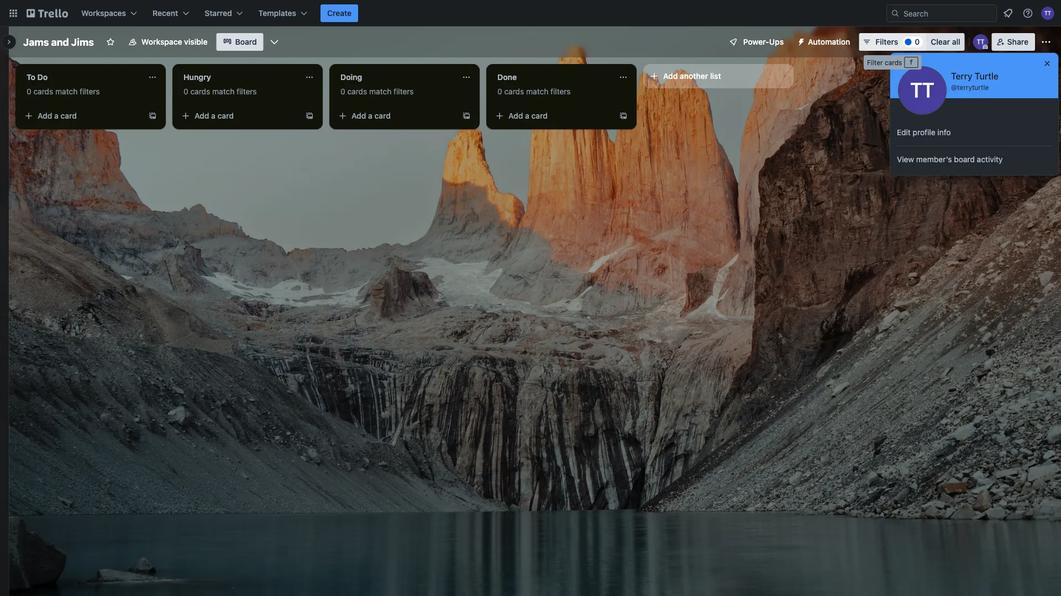Task type: vqa. For each thing, say whether or not it's contained in the screenshot.
1st Bob Builder (bobbuilder40) icon from the bottom
no



Task type: describe. For each thing, give the bounding box(es) containing it.
a for to do
[[54, 111, 59, 120]]

Hungry text field
[[177, 69, 298, 86]]

terryturtle
[[957, 83, 989, 91]]

@
[[951, 83, 957, 91]]

edit
[[897, 128, 911, 137]]

workspaces
[[81, 9, 126, 18]]

automation button
[[793, 33, 857, 51]]

0 for done
[[497, 87, 502, 96]]

info
[[938, 128, 951, 137]]

create from template… image for done
[[619, 112, 628, 120]]

switch to… image
[[8, 8, 19, 19]]

and
[[51, 36, 69, 48]]

starred
[[205, 9, 232, 18]]

add for to do
[[38, 111, 52, 120]]

templates button
[[252, 4, 314, 22]]

add a card button for hungry
[[177, 107, 301, 125]]

add a card for to do
[[38, 111, 77, 120]]

To Do text field
[[20, 69, 141, 86]]

Board name text field
[[18, 33, 99, 51]]

board link
[[216, 33, 263, 51]]

0 cards match filters for done
[[497, 87, 571, 96]]

filter cards
[[867, 59, 902, 66]]

power-
[[743, 37, 769, 46]]

another
[[680, 72, 708, 81]]

match for done
[[526, 87, 548, 96]]

card for hungry
[[218, 111, 234, 120]]

Done text field
[[491, 69, 612, 86]]

match for hungry
[[212, 87, 235, 96]]

0 cards match filters for doing
[[340, 87, 414, 96]]

turtle
[[975, 71, 999, 82]]

customize views image
[[269, 36, 280, 48]]

edit profile info
[[897, 128, 951, 137]]

close image
[[1043, 59, 1052, 68]]

add a card for hungry
[[195, 111, 234, 120]]

cards for to do
[[33, 87, 53, 96]]

clear all
[[931, 37, 960, 46]]

automation
[[808, 37, 850, 46]]

hungry
[[184, 73, 211, 82]]

0 for hungry
[[184, 87, 188, 96]]

add a card for done
[[509, 111, 548, 120]]

star or unstar board image
[[106, 38, 115, 46]]

create from template… image
[[462, 112, 471, 120]]

doing
[[340, 73, 362, 82]]

match for to do
[[55, 87, 78, 96]]

list
[[710, 72, 721, 81]]

workspace visible
[[141, 37, 208, 46]]

add for hungry
[[195, 111, 209, 120]]

view member's board activity
[[897, 155, 1003, 164]]

match for doing
[[369, 87, 391, 96]]

card for done
[[531, 111, 548, 120]]

sm image
[[793, 33, 808, 49]]

add for done
[[509, 111, 523, 120]]

create
[[327, 9, 352, 18]]

Doing text field
[[334, 69, 455, 86]]

0 cards match filters for to do
[[27, 87, 100, 96]]

recent button
[[146, 4, 196, 22]]

0 notifications image
[[1002, 7, 1015, 20]]

all
[[952, 37, 960, 46]]



Task type: locate. For each thing, give the bounding box(es) containing it.
filter
[[867, 59, 883, 66]]

recent
[[153, 9, 178, 18]]

0 for doing
[[340, 87, 345, 96]]

filters for doing
[[394, 87, 414, 96]]

add a card button
[[20, 107, 144, 125], [177, 107, 301, 125], [334, 107, 458, 125], [491, 107, 615, 125]]

1 add a card button from the left
[[20, 107, 144, 125]]

filters
[[80, 87, 100, 96], [237, 87, 257, 96], [394, 87, 414, 96], [551, 87, 571, 96]]

jams and jims
[[23, 36, 94, 48]]

2 match from the left
[[212, 87, 235, 96]]

add down hungry
[[195, 111, 209, 120]]

do
[[37, 73, 48, 82]]

add a card button for to do
[[20, 107, 144, 125]]

1 horizontal spatial terry turtle (terryturtle) image
[[1041, 7, 1055, 20]]

match down to do text box on the left top of the page
[[55, 87, 78, 96]]

1 match from the left
[[55, 87, 78, 96]]

filters for to do
[[80, 87, 100, 96]]

add a card button for doing
[[334, 107, 458, 125]]

0 horizontal spatial terry turtle (terryturtle) image
[[973, 34, 989, 50]]

3 0 cards match filters from the left
[[340, 87, 414, 96]]

2 create from template… image from the left
[[305, 112, 314, 120]]

a for hungry
[[211, 111, 216, 120]]

1 horizontal spatial create from template… image
[[305, 112, 314, 120]]

4 a from the left
[[525, 111, 529, 120]]

3 add a card button from the left
[[334, 107, 458, 125]]

2 0 cards match filters from the left
[[184, 87, 257, 96]]

add a card down hungry
[[195, 111, 234, 120]]

this member is an admin of this board. image
[[983, 45, 988, 50]]

a down to do text box on the left top of the page
[[54, 111, 59, 120]]

add
[[663, 72, 678, 81], [38, 111, 52, 120], [195, 111, 209, 120], [352, 111, 366, 120], [509, 111, 523, 120]]

0 vertical spatial terry turtle (terryturtle) image
[[1041, 7, 1055, 20]]

match down done text field
[[526, 87, 548, 96]]

4 add a card button from the left
[[491, 107, 615, 125]]

0 down hungry
[[184, 87, 188, 96]]

primary element
[[0, 0, 1061, 27]]

filters down to do text box on the left top of the page
[[80, 87, 100, 96]]

add a card button down doing "text box"
[[334, 107, 458, 125]]

add for doing
[[352, 111, 366, 120]]

terry turtle (terryturtle) image
[[1041, 7, 1055, 20], [973, 34, 989, 50]]

match down hungry text box
[[212, 87, 235, 96]]

add down the doing
[[352, 111, 366, 120]]

card down hungry text box
[[218, 111, 234, 120]]

add a card for doing
[[352, 111, 391, 120]]

3 add a card from the left
[[352, 111, 391, 120]]

0 horizontal spatial create from template… image
[[148, 112, 157, 120]]

0 cards match filters down done text field
[[497, 87, 571, 96]]

1 add a card from the left
[[38, 111, 77, 120]]

3 create from template… image from the left
[[619, 112, 628, 120]]

4 add a card from the left
[[509, 111, 548, 120]]

add down do
[[38, 111, 52, 120]]

3 filters from the left
[[394, 87, 414, 96]]

starred button
[[198, 4, 250, 22]]

add another list
[[663, 72, 721, 81]]

1 0 cards match filters from the left
[[27, 87, 100, 96]]

4 filters from the left
[[551, 87, 571, 96]]

a down hungry text box
[[211, 111, 216, 120]]

card for to do
[[61, 111, 77, 120]]

2 add a card button from the left
[[177, 107, 301, 125]]

terry turtle (terryturtle) image right all on the right top
[[973, 34, 989, 50]]

filters
[[876, 37, 898, 46]]

1 vertical spatial terry turtle (terryturtle) image
[[973, 34, 989, 50]]

match
[[55, 87, 78, 96], [212, 87, 235, 96], [369, 87, 391, 96], [526, 87, 548, 96]]

power-ups
[[743, 37, 784, 46]]

jams
[[23, 36, 49, 48]]

create from template… image for hungry
[[305, 112, 314, 120]]

a for done
[[525, 111, 529, 120]]

cards down the doing
[[347, 87, 367, 96]]

board
[[954, 155, 975, 164]]

cards down done
[[504, 87, 524, 96]]

2 filters from the left
[[237, 87, 257, 96]]

power-ups button
[[721, 33, 790, 51]]

share button
[[992, 33, 1035, 51]]

clear all button
[[926, 33, 965, 51]]

view
[[897, 155, 914, 164]]

0 cards match filters down doing "text box"
[[340, 87, 414, 96]]

add a card button down done text field
[[491, 107, 615, 125]]

4 0 cards match filters from the left
[[497, 87, 571, 96]]

add a card down do
[[38, 111, 77, 120]]

card down doing "text box"
[[374, 111, 391, 120]]

0 down done
[[497, 87, 502, 96]]

a down doing "text box"
[[368, 111, 372, 120]]

2 card from the left
[[218, 111, 234, 120]]

cards for doing
[[347, 87, 367, 96]]

1 card from the left
[[61, 111, 77, 120]]

terry turtle (terryturtle) image
[[898, 66, 947, 115]]

filters down doing "text box"
[[394, 87, 414, 96]]

terry
[[951, 71, 973, 82]]

cards left f
[[885, 59, 902, 66]]

filters down done text field
[[551, 87, 571, 96]]

match down doing "text box"
[[369, 87, 391, 96]]

to
[[27, 73, 35, 82]]

terry turtle (terryturtle) image right open information menu image
[[1041, 7, 1055, 20]]

done
[[497, 73, 517, 82]]

1 filters from the left
[[80, 87, 100, 96]]

share
[[1007, 37, 1029, 46]]

2 horizontal spatial create from template… image
[[619, 112, 628, 120]]

terry turtle @ terryturtle
[[951, 71, 999, 91]]

clear
[[931, 37, 950, 46]]

cards down do
[[33, 87, 53, 96]]

a for doing
[[368, 111, 372, 120]]

2 add a card from the left
[[195, 111, 234, 120]]

0 cards match filters for hungry
[[184, 87, 257, 96]]

profile
[[913, 128, 936, 137]]

card
[[61, 111, 77, 120], [218, 111, 234, 120], [374, 111, 391, 120], [531, 111, 548, 120]]

3 card from the left
[[374, 111, 391, 120]]

show menu image
[[1041, 36, 1052, 48]]

0 cards match filters down to do text box on the left top of the page
[[27, 87, 100, 96]]

1 a from the left
[[54, 111, 59, 120]]

a down done text field
[[525, 111, 529, 120]]

3 a from the left
[[368, 111, 372, 120]]

a
[[54, 111, 59, 120], [211, 111, 216, 120], [368, 111, 372, 120], [525, 111, 529, 120]]

0 down the doing
[[340, 87, 345, 96]]

3 match from the left
[[369, 87, 391, 96]]

add a card button for done
[[491, 107, 615, 125]]

create from template… image
[[148, 112, 157, 120], [305, 112, 314, 120], [619, 112, 628, 120]]

add a card down done
[[509, 111, 548, 120]]

back to home image
[[27, 4, 68, 22]]

filters for done
[[551, 87, 571, 96]]

2 a from the left
[[211, 111, 216, 120]]

member's
[[916, 155, 952, 164]]

Search field
[[900, 5, 997, 22]]

workspace
[[141, 37, 182, 46]]

cards for done
[[504, 87, 524, 96]]

0 down to
[[27, 87, 31, 96]]

4 match from the left
[[526, 87, 548, 96]]

add left another
[[663, 72, 678, 81]]

cards down hungry
[[190, 87, 210, 96]]

add inside 'button'
[[663, 72, 678, 81]]

card down done text field
[[531, 111, 548, 120]]

to do
[[27, 73, 48, 82]]

workspace visible button
[[122, 33, 214, 51]]

visible
[[184, 37, 208, 46]]

add a card button down hungry text box
[[177, 107, 301, 125]]

cards
[[885, 59, 902, 66], [33, 87, 53, 96], [190, 87, 210, 96], [347, 87, 367, 96], [504, 87, 524, 96]]

card for doing
[[374, 111, 391, 120]]

add a card
[[38, 111, 77, 120], [195, 111, 234, 120], [352, 111, 391, 120], [509, 111, 548, 120]]

f
[[909, 59, 913, 66]]

ups
[[769, 37, 784, 46]]

jims
[[71, 36, 94, 48]]

0 for to do
[[27, 87, 31, 96]]

card down to do text box on the left top of the page
[[61, 111, 77, 120]]

filters for hungry
[[237, 87, 257, 96]]

open information menu image
[[1023, 8, 1034, 19]]

search image
[[891, 9, 900, 18]]

add another list button
[[643, 64, 794, 88]]

0 left clear
[[915, 37, 920, 46]]

4 card from the left
[[531, 111, 548, 120]]

activity
[[977, 155, 1003, 164]]

add down done
[[509, 111, 523, 120]]

0 cards match filters
[[27, 87, 100, 96], [184, 87, 257, 96], [340, 87, 414, 96], [497, 87, 571, 96]]

create from template… image for to do
[[148, 112, 157, 120]]

0
[[915, 37, 920, 46], [27, 87, 31, 96], [184, 87, 188, 96], [340, 87, 345, 96], [497, 87, 502, 96]]

0 cards match filters down hungry text box
[[184, 87, 257, 96]]

board
[[235, 37, 257, 46]]

cards for hungry
[[190, 87, 210, 96]]

filters down hungry text box
[[237, 87, 257, 96]]

add a card button down to do text box on the left top of the page
[[20, 107, 144, 125]]

workspaces button
[[75, 4, 144, 22]]

1 create from template… image from the left
[[148, 112, 157, 120]]

add a card down the doing
[[352, 111, 391, 120]]

create button
[[321, 4, 358, 22]]

templates
[[259, 9, 296, 18]]



